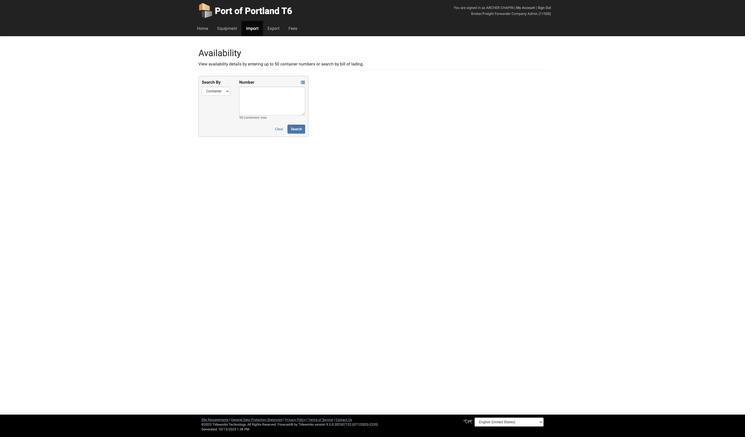 Task type: describe. For each thing, give the bounding box(es) containing it.
up
[[264, 62, 269, 66]]

10/13/2023
[[218, 427, 236, 431]]

entering
[[248, 62, 263, 66]]

admin
[[528, 12, 538, 16]]

search for search by
[[202, 80, 215, 85]]

equipment
[[217, 26, 237, 31]]

you are signed in as archer chapin | my account | sign out broker/freight forwarder company admin (11508)
[[454, 6, 551, 16]]

equipment button
[[213, 21, 242, 36]]

availability
[[209, 62, 228, 66]]

details
[[229, 62, 242, 66]]

terms of service link
[[308, 418, 333, 422]]

are
[[461, 6, 466, 10]]

account
[[522, 6, 535, 10]]

signed
[[467, 6, 477, 10]]

| up 9.5.0.202307122
[[334, 418, 335, 422]]

as
[[482, 6, 485, 10]]

contact
[[336, 418, 347, 422]]

(07122023-
[[352, 423, 369, 427]]

my account link
[[516, 6, 535, 10]]

home
[[197, 26, 208, 31]]

out
[[546, 6, 551, 10]]

| up forecast®
[[284, 418, 284, 422]]

search for search
[[291, 127, 302, 131]]

Number text field
[[239, 87, 305, 115]]

view availability details by entering up to 50 container numbers or search by bill of lading.
[[198, 62, 364, 66]]

0 horizontal spatial by
[[243, 62, 247, 66]]

generated:
[[201, 427, 218, 431]]

data
[[243, 418, 250, 422]]

chapin
[[501, 6, 514, 10]]

search button
[[288, 125, 305, 134]]

2235)
[[369, 423, 378, 427]]

export
[[268, 26, 280, 31]]

t6
[[282, 6, 292, 16]]

privacy policy link
[[285, 418, 306, 422]]

rights
[[252, 423, 261, 427]]

availability
[[198, 48, 241, 58]]

fees
[[289, 26, 297, 31]]

requirements
[[208, 418, 229, 422]]

©2023 tideworks
[[201, 423, 228, 427]]

reserved.
[[262, 423, 277, 427]]

clear button
[[272, 125, 287, 134]]

forwarder
[[495, 12, 511, 16]]

1 vertical spatial of
[[347, 62, 350, 66]]

home button
[[193, 21, 213, 36]]

general data protection statement link
[[231, 418, 283, 422]]

search by
[[202, 80, 221, 85]]

by
[[216, 80, 221, 85]]

view
[[198, 62, 208, 66]]

archer
[[486, 6, 500, 10]]

to
[[270, 62, 274, 66]]

contact us link
[[336, 418, 352, 422]]

site requirements link
[[201, 418, 229, 422]]

| left my
[[515, 6, 515, 10]]

import
[[246, 26, 259, 31]]

terms
[[308, 418, 318, 422]]

service
[[322, 418, 333, 422]]

company
[[512, 12, 527, 16]]

| up tideworks
[[307, 418, 307, 422]]

0 horizontal spatial of
[[234, 6, 243, 16]]

bill
[[340, 62, 345, 66]]



Task type: vqa. For each thing, say whether or not it's contained in the screenshot.
email or username text field
no



Task type: locate. For each thing, give the bounding box(es) containing it.
by down privacy policy link
[[294, 423, 298, 427]]

search
[[202, 80, 215, 85], [291, 127, 302, 131]]

0 vertical spatial search
[[202, 80, 215, 85]]

import button
[[242, 21, 263, 36]]

of inside site requirements | general data protection statement | privacy policy | terms of service | contact us ©2023 tideworks technology. all rights reserved. forecast® by tideworks version 9.5.0.202307122 (07122023-2235) generated: 10/13/2023 1:38 pm
[[318, 418, 322, 422]]

by right details
[[243, 62, 247, 66]]

policy
[[297, 418, 306, 422]]

search inside button
[[291, 127, 302, 131]]

privacy
[[285, 418, 296, 422]]

1 horizontal spatial by
[[294, 423, 298, 427]]

of up version
[[318, 418, 322, 422]]

1 horizontal spatial of
[[318, 418, 322, 422]]

you
[[454, 6, 460, 10]]

9.5.0.202307122
[[326, 423, 351, 427]]

lading.
[[351, 62, 364, 66]]

protection
[[251, 418, 266, 422]]

0 vertical spatial 50
[[275, 62, 279, 66]]

1 horizontal spatial 50
[[275, 62, 279, 66]]

1 vertical spatial 50
[[239, 116, 243, 120]]

0 horizontal spatial search
[[202, 80, 215, 85]]

| left 'sign'
[[536, 6, 537, 10]]

1 horizontal spatial search
[[291, 127, 302, 131]]

statement
[[267, 418, 283, 422]]

max
[[260, 116, 267, 120]]

50
[[275, 62, 279, 66], [239, 116, 243, 120]]

0 vertical spatial of
[[234, 6, 243, 16]]

forecast®
[[278, 423, 293, 427]]

fees button
[[284, 21, 302, 36]]

general
[[231, 418, 242, 422]]

container
[[280, 62, 298, 66]]

of right bill
[[347, 62, 350, 66]]

or
[[316, 62, 320, 66]]

all
[[247, 423, 251, 427]]

tideworks
[[298, 423, 314, 427]]

search left "by"
[[202, 80, 215, 85]]

2 horizontal spatial of
[[347, 62, 350, 66]]

of
[[234, 6, 243, 16], [347, 62, 350, 66], [318, 418, 322, 422]]

2 horizontal spatial by
[[335, 62, 339, 66]]

search
[[321, 62, 334, 66]]

show list image
[[301, 80, 305, 85]]

number
[[239, 80, 254, 85]]

by left bill
[[335, 62, 339, 66]]

50 containers max
[[239, 116, 267, 120]]

site
[[201, 418, 207, 422]]

50 right to
[[275, 62, 279, 66]]

in
[[478, 6, 481, 10]]

containers
[[244, 116, 260, 120]]

export button
[[263, 21, 284, 36]]

sign
[[538, 6, 545, 10]]

2 vertical spatial of
[[318, 418, 322, 422]]

numbers
[[299, 62, 315, 66]]

clear
[[275, 127, 283, 131]]

site requirements | general data protection statement | privacy policy | terms of service | contact us ©2023 tideworks technology. all rights reserved. forecast® by tideworks version 9.5.0.202307122 (07122023-2235) generated: 10/13/2023 1:38 pm
[[201, 418, 378, 431]]

technology.
[[229, 423, 247, 427]]

pm
[[244, 427, 249, 431]]

port
[[215, 6, 232, 16]]

|
[[515, 6, 515, 10], [536, 6, 537, 10], [229, 418, 230, 422], [284, 418, 284, 422], [307, 418, 307, 422], [334, 418, 335, 422]]

sign out link
[[538, 6, 551, 10]]

0 horizontal spatial 50
[[239, 116, 243, 120]]

1:38
[[237, 427, 244, 431]]

by inside site requirements | general data protection statement | privacy policy | terms of service | contact us ©2023 tideworks technology. all rights reserved. forecast® by tideworks version 9.5.0.202307122 (07122023-2235) generated: 10/13/2023 1:38 pm
[[294, 423, 298, 427]]

us
[[348, 418, 352, 422]]

by
[[243, 62, 247, 66], [335, 62, 339, 66], [294, 423, 298, 427]]

1 vertical spatial search
[[291, 127, 302, 131]]

version
[[315, 423, 325, 427]]

of right port
[[234, 6, 243, 16]]

broker/freight
[[471, 12, 494, 16]]

50 left the containers
[[239, 116, 243, 120]]

| left general
[[229, 418, 230, 422]]

portland
[[245, 6, 280, 16]]

search right clear
[[291, 127, 302, 131]]

(11508)
[[539, 12, 551, 16]]

my
[[516, 6, 521, 10]]

port of portland t6 link
[[198, 0, 292, 21]]

port of portland t6
[[215, 6, 292, 16]]



